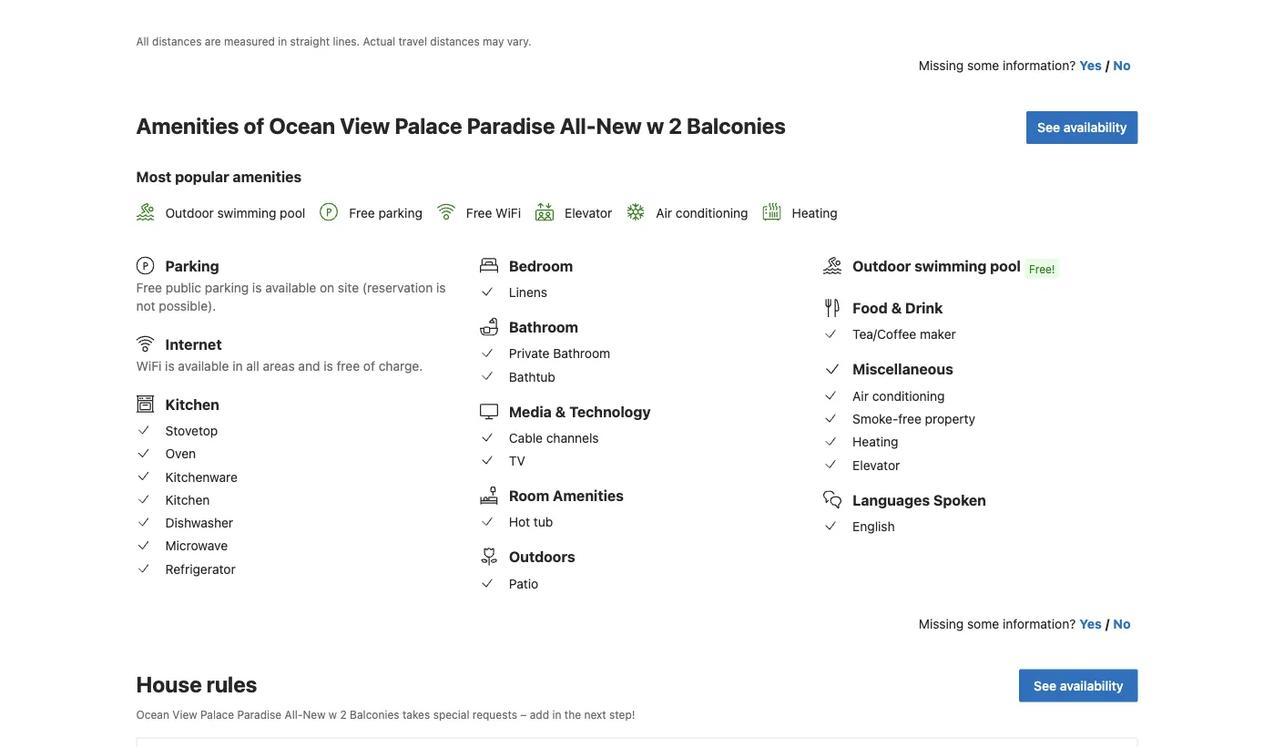 Task type: describe. For each thing, give the bounding box(es) containing it.
1 vertical spatial free
[[899, 411, 922, 426]]

1 vertical spatial amenities
[[553, 487, 624, 504]]

hot tub
[[509, 515, 553, 530]]

1 vertical spatial see
[[1034, 678, 1057, 693]]

1 vertical spatial see availability button
[[1020, 669, 1138, 702]]

yes button for 1st no button from the top of the page
[[1080, 56, 1102, 75]]

1 horizontal spatial view
[[340, 113, 390, 138]]

maker
[[920, 327, 957, 342]]

straight
[[290, 35, 330, 47]]

0 horizontal spatial air
[[656, 205, 672, 220]]

free public parking is available on site (reservation is not possible).
[[136, 280, 446, 313]]

free for free parking
[[349, 205, 375, 220]]

private
[[509, 346, 550, 361]]

& for media
[[555, 402, 566, 420]]

1 vertical spatial availability
[[1060, 678, 1124, 693]]

1 horizontal spatial paradise
[[467, 113, 555, 138]]

add
[[530, 708, 549, 721]]

–
[[521, 708, 527, 721]]

0 horizontal spatial ocean
[[136, 708, 169, 721]]

next
[[584, 708, 607, 721]]

miscellaneous
[[853, 360, 954, 378]]

house
[[136, 671, 202, 697]]

all
[[136, 35, 149, 47]]

1 vertical spatial pool
[[991, 257, 1021, 274]]

popular
[[175, 168, 229, 185]]

bathtub
[[509, 369, 556, 384]]

1 vertical spatial air
[[853, 388, 869, 403]]

amenities
[[233, 168, 302, 185]]

linens
[[509, 284, 548, 299]]

1 vertical spatial bathroom
[[553, 346, 611, 361]]

is right and
[[324, 358, 333, 373]]

1 horizontal spatial parking
[[379, 205, 423, 220]]

0 vertical spatial in
[[278, 35, 287, 47]]

all distances are measured in straight lines. actual travel distances may vary.
[[136, 35, 532, 47]]

0 vertical spatial availability
[[1064, 120, 1128, 135]]

languages spoken
[[853, 491, 987, 508]]

missing for 1st no button from the top of the page's the yes button
[[919, 58, 964, 73]]

smoke-
[[853, 411, 899, 426]]

elevator for free wifi
[[565, 205, 612, 220]]

tub
[[534, 515, 553, 530]]

cable
[[509, 430, 543, 445]]

wifi is available in all areas and is free of charge.
[[136, 358, 423, 373]]

measured
[[224, 35, 275, 47]]

room
[[509, 487, 550, 504]]

channels
[[546, 430, 599, 445]]

is right (reservation
[[437, 280, 446, 295]]

0 horizontal spatial palace
[[200, 708, 234, 721]]

vary.
[[507, 35, 532, 47]]

tea/coffee
[[853, 327, 917, 342]]

amenities of ocean view palace paradise all-new w 2 balconies
[[136, 113, 786, 138]]

1 horizontal spatial palace
[[395, 113, 462, 138]]

ocean view palace paradise all-new w 2 balconies takes special requests – add in the next step!
[[136, 708, 636, 721]]

0 vertical spatial of
[[244, 113, 264, 138]]

0 vertical spatial see
[[1038, 120, 1061, 135]]

outdoors
[[509, 548, 575, 566]]

public
[[166, 280, 201, 295]]

0 vertical spatial ocean
[[269, 113, 335, 138]]

on
[[320, 280, 335, 295]]

english
[[853, 519, 895, 534]]

free wifi
[[466, 205, 521, 220]]

& for food
[[892, 299, 902, 316]]

are
[[205, 35, 221, 47]]

elevator for heating
[[853, 457, 900, 472]]

no for first no button from the bottom of the page
[[1114, 616, 1131, 631]]

1 vertical spatial all-
[[285, 708, 303, 721]]

0 horizontal spatial pool
[[280, 205, 305, 220]]

1 vertical spatial in
[[233, 358, 243, 373]]

smoke-free property
[[853, 411, 976, 426]]

dishwasher
[[165, 515, 233, 530]]

1 vertical spatial swimming
[[915, 257, 987, 274]]

stovetop
[[165, 423, 218, 438]]

0 vertical spatial bathroom
[[509, 318, 579, 335]]

parking inside the free public parking is available on site (reservation is not possible).
[[205, 280, 249, 295]]

1 vertical spatial balconies
[[350, 708, 400, 721]]

oven
[[165, 446, 196, 461]]

1 no button from the top
[[1114, 56, 1131, 75]]

not
[[136, 298, 155, 313]]

2 distances from the left
[[430, 35, 480, 47]]

1 vertical spatial air conditioning
[[853, 388, 945, 403]]

possible).
[[159, 298, 216, 313]]

yes for 1st no button from the top of the page
[[1080, 58, 1102, 73]]

tv
[[509, 453, 526, 468]]

0 horizontal spatial available
[[178, 358, 229, 373]]

some for first no button from the bottom of the page
[[968, 616, 1000, 631]]

1 vertical spatial 2
[[340, 708, 347, 721]]

property
[[925, 411, 976, 426]]

and
[[298, 358, 320, 373]]

room amenities
[[509, 487, 624, 504]]

patio
[[509, 576, 539, 591]]

food
[[853, 299, 888, 316]]

step!
[[610, 708, 636, 721]]

information? for first no button from the bottom of the page
[[1003, 616, 1076, 631]]

1 horizontal spatial outdoor swimming pool
[[853, 257, 1021, 274]]

some for 1st no button from the top of the page
[[968, 58, 1000, 73]]

1 vertical spatial heating
[[853, 434, 899, 449]]

free parking
[[349, 205, 423, 220]]

spoken
[[934, 491, 987, 508]]

may
[[483, 35, 504, 47]]

microwave
[[165, 538, 228, 553]]

requests
[[473, 708, 518, 721]]

private bathroom
[[509, 346, 611, 361]]

1 horizontal spatial all-
[[560, 113, 596, 138]]

0 vertical spatial outdoor swimming pool
[[165, 205, 305, 220]]

media
[[509, 402, 552, 420]]



Task type: locate. For each thing, give the bounding box(es) containing it.
yes for first no button from the bottom of the page
[[1080, 616, 1102, 631]]

2 horizontal spatial free
[[466, 205, 492, 220]]

missing for the yes button for first no button from the bottom of the page
[[919, 616, 964, 631]]

of
[[244, 113, 264, 138], [363, 358, 375, 373]]

1 vertical spatial outdoor
[[853, 257, 911, 274]]

1 horizontal spatial distances
[[430, 35, 480, 47]]

no for 1st no button from the top of the page
[[1114, 58, 1131, 73]]

drink
[[906, 299, 944, 316]]

2 horizontal spatial in
[[553, 708, 562, 721]]

swimming down the amenities
[[217, 205, 276, 220]]

2 no button from the top
[[1114, 615, 1131, 633]]

ocean
[[269, 113, 335, 138], [136, 708, 169, 721]]

free
[[337, 358, 360, 373], [899, 411, 922, 426]]

2 missing some information? yes / no from the top
[[919, 616, 1131, 631]]

1 horizontal spatial free
[[899, 411, 922, 426]]

bathroom
[[509, 318, 579, 335], [553, 346, 611, 361]]

0 horizontal spatial 2
[[340, 708, 347, 721]]

free left property
[[899, 411, 922, 426]]

distances left may
[[430, 35, 480, 47]]

distances
[[152, 35, 202, 47], [430, 35, 480, 47]]

information?
[[1003, 58, 1076, 73], [1003, 616, 1076, 631]]

1 horizontal spatial w
[[647, 113, 664, 138]]

conditioning
[[676, 205, 748, 220], [873, 388, 945, 403]]

view
[[340, 113, 390, 138], [172, 708, 197, 721]]

0 horizontal spatial free
[[136, 280, 162, 295]]

actual
[[363, 35, 396, 47]]

wifi up bedroom
[[496, 205, 521, 220]]

most popular amenities
[[136, 168, 302, 185]]

2 yes button from the top
[[1080, 615, 1102, 633]]

1 vertical spatial see availability
[[1034, 678, 1124, 693]]

1 vertical spatial elevator
[[853, 457, 900, 472]]

is down internet
[[165, 358, 175, 373]]

all
[[246, 358, 259, 373]]

1 horizontal spatial new
[[596, 113, 642, 138]]

1 horizontal spatial heating
[[853, 434, 899, 449]]

kitchenware
[[165, 469, 238, 484]]

heating
[[792, 205, 838, 220], [853, 434, 899, 449]]

tea/coffee maker
[[853, 327, 957, 342]]

free right and
[[337, 358, 360, 373]]

1 horizontal spatial pool
[[991, 257, 1021, 274]]

special
[[433, 708, 470, 721]]

outdoor swimming pool up "drink"
[[853, 257, 1021, 274]]

kitchen
[[165, 395, 220, 413], [165, 492, 210, 507]]

food & drink
[[853, 299, 944, 316]]

0 vertical spatial no button
[[1114, 56, 1131, 75]]

1 yes from the top
[[1080, 58, 1102, 73]]

1 distances from the left
[[152, 35, 202, 47]]

& up cable channels
[[555, 402, 566, 420]]

1 horizontal spatial available
[[265, 280, 316, 295]]

/
[[1106, 58, 1110, 73], [1106, 616, 1110, 631]]

balconies
[[687, 113, 786, 138], [350, 708, 400, 721]]

0 vertical spatial new
[[596, 113, 642, 138]]

missing
[[919, 58, 964, 73], [919, 616, 964, 631]]

new
[[596, 113, 642, 138], [303, 708, 326, 721]]

0 vertical spatial balconies
[[687, 113, 786, 138]]

paradise down the rules
[[237, 708, 282, 721]]

0 horizontal spatial air conditioning
[[656, 205, 748, 220]]

0 vertical spatial view
[[340, 113, 390, 138]]

kitchen up dishwasher
[[165, 492, 210, 507]]

outdoor up food
[[853, 257, 911, 274]]

pool
[[280, 205, 305, 220], [991, 257, 1021, 274]]

distances right "all"
[[152, 35, 202, 47]]

0 horizontal spatial free
[[337, 358, 360, 373]]

available inside the free public parking is available on site (reservation is not possible).
[[265, 280, 316, 295]]

& right food
[[892, 299, 902, 316]]

2 kitchen from the top
[[165, 492, 210, 507]]

0 vertical spatial air conditioning
[[656, 205, 748, 220]]

kitchen up stovetop
[[165, 395, 220, 413]]

of left charge.
[[363, 358, 375, 373]]

outdoor swimming pool
[[165, 205, 305, 220], [853, 257, 1021, 274]]

&
[[892, 299, 902, 316], [555, 402, 566, 420]]

is left on
[[252, 280, 262, 295]]

1 vertical spatial paradise
[[237, 708, 282, 721]]

1 some from the top
[[968, 58, 1000, 73]]

0 vertical spatial outdoor
[[165, 205, 214, 220]]

elevator up bedroom
[[565, 205, 612, 220]]

1 horizontal spatial wifi
[[496, 205, 521, 220]]

free up site
[[349, 205, 375, 220]]

elevator
[[565, 205, 612, 220], [853, 457, 900, 472]]

bathroom up private
[[509, 318, 579, 335]]

1 vertical spatial information?
[[1003, 616, 1076, 631]]

in
[[278, 35, 287, 47], [233, 358, 243, 373], [553, 708, 562, 721]]

1 yes button from the top
[[1080, 56, 1102, 75]]

free down amenities of ocean view palace paradise all-new w 2 balconies at top
[[466, 205, 492, 220]]

2 / from the top
[[1106, 616, 1110, 631]]

0 horizontal spatial new
[[303, 708, 326, 721]]

1 vertical spatial no button
[[1114, 615, 1131, 633]]

0 vertical spatial available
[[265, 280, 316, 295]]

1 horizontal spatial ocean
[[269, 113, 335, 138]]

1 no from the top
[[1114, 58, 1131, 73]]

1 horizontal spatial 2
[[669, 113, 682, 138]]

palace
[[395, 113, 462, 138], [200, 708, 234, 721]]

0 horizontal spatial w
[[329, 708, 337, 721]]

of up the amenities
[[244, 113, 264, 138]]

palace down travel
[[395, 113, 462, 138]]

0 horizontal spatial elevator
[[565, 205, 612, 220]]

0 vertical spatial information?
[[1003, 58, 1076, 73]]

languages
[[853, 491, 930, 508]]

ocean down house
[[136, 708, 169, 721]]

0 vertical spatial free
[[337, 358, 360, 373]]

in left straight on the top of page
[[278, 35, 287, 47]]

wifi down the not
[[136, 358, 162, 373]]

takes
[[403, 708, 430, 721]]

0 horizontal spatial outdoor
[[165, 205, 214, 220]]

0 vertical spatial air
[[656, 205, 672, 220]]

all-
[[560, 113, 596, 138], [285, 708, 303, 721]]

free for free wifi
[[466, 205, 492, 220]]

1 horizontal spatial balconies
[[687, 113, 786, 138]]

2 some from the top
[[968, 616, 1000, 631]]

most
[[136, 168, 172, 185]]

2 yes from the top
[[1080, 616, 1102, 631]]

0 horizontal spatial paradise
[[237, 708, 282, 721]]

amenities up the tub on the left bottom of the page
[[553, 487, 624, 504]]

the
[[565, 708, 581, 721]]

1 vertical spatial yes button
[[1080, 615, 1102, 633]]

1 vertical spatial /
[[1106, 616, 1110, 631]]

see availability button
[[1027, 111, 1138, 144], [1020, 669, 1138, 702]]

0 vertical spatial w
[[647, 113, 664, 138]]

0 vertical spatial paradise
[[467, 113, 555, 138]]

w
[[647, 113, 664, 138], [329, 708, 337, 721]]

0 horizontal spatial swimming
[[217, 205, 276, 220]]

parking up (reservation
[[379, 205, 423, 220]]

1 horizontal spatial air conditioning
[[853, 388, 945, 403]]

1 horizontal spatial elevator
[[853, 457, 900, 472]]

palace down the rules
[[200, 708, 234, 721]]

1 vertical spatial missing some information? yes / no
[[919, 616, 1131, 631]]

hot
[[509, 515, 530, 530]]

view down house rules
[[172, 708, 197, 721]]

air
[[656, 205, 672, 220], [853, 388, 869, 403]]

1 vertical spatial new
[[303, 708, 326, 721]]

refrigerator
[[165, 561, 236, 576]]

0 horizontal spatial heating
[[792, 205, 838, 220]]

elevator up languages
[[853, 457, 900, 472]]

yes
[[1080, 58, 1102, 73], [1080, 616, 1102, 631]]

1 vertical spatial some
[[968, 616, 1000, 631]]

some
[[968, 58, 1000, 73], [968, 616, 1000, 631]]

missing some information? yes / no for first no button from the bottom of the page
[[919, 616, 1131, 631]]

0 horizontal spatial all-
[[285, 708, 303, 721]]

available left on
[[265, 280, 316, 295]]

lines.
[[333, 35, 360, 47]]

1 vertical spatial yes
[[1080, 616, 1102, 631]]

1 missing from the top
[[919, 58, 964, 73]]

1 horizontal spatial air
[[853, 388, 869, 403]]

yes button
[[1080, 56, 1102, 75], [1080, 615, 1102, 633]]

bedroom
[[509, 257, 573, 274]]

see availability for bottom see availability button
[[1034, 678, 1124, 693]]

outdoor down popular
[[165, 205, 214, 220]]

0 vertical spatial conditioning
[[676, 205, 748, 220]]

1 vertical spatial conditioning
[[873, 388, 945, 403]]

in left the in the bottom left of the page
[[553, 708, 562, 721]]

bathroom right private
[[553, 346, 611, 361]]

0 vertical spatial pool
[[280, 205, 305, 220]]

0 vertical spatial missing
[[919, 58, 964, 73]]

view down actual
[[340, 113, 390, 138]]

availability
[[1064, 120, 1128, 135], [1060, 678, 1124, 693]]

internet
[[165, 335, 222, 352]]

amenities up popular
[[136, 113, 239, 138]]

information? for 1st no button from the top of the page
[[1003, 58, 1076, 73]]

technology
[[570, 402, 651, 420]]

missing some information? yes / no
[[919, 58, 1131, 73], [919, 616, 1131, 631]]

0 vertical spatial elevator
[[565, 205, 612, 220]]

parking
[[165, 257, 219, 274]]

2 information? from the top
[[1003, 616, 1076, 631]]

0 vertical spatial heating
[[792, 205, 838, 220]]

(reservation
[[363, 280, 433, 295]]

media & technology
[[509, 402, 651, 420]]

free inside the free public parking is available on site (reservation is not possible).
[[136, 280, 162, 295]]

in left all at the top left of the page
[[233, 358, 243, 373]]

2 vertical spatial in
[[553, 708, 562, 721]]

air conditioning
[[656, 205, 748, 220], [853, 388, 945, 403]]

paradise down vary.
[[467, 113, 555, 138]]

0 horizontal spatial view
[[172, 708, 197, 721]]

areas
[[263, 358, 295, 373]]

outdoor
[[165, 205, 214, 220], [853, 257, 911, 274]]

0 vertical spatial see availability
[[1038, 120, 1128, 135]]

0 vertical spatial yes button
[[1080, 56, 1102, 75]]

swimming
[[217, 205, 276, 220], [915, 257, 987, 274]]

0 vertical spatial swimming
[[217, 205, 276, 220]]

pool left free!
[[991, 257, 1021, 274]]

0 horizontal spatial wifi
[[136, 358, 162, 373]]

2 no from the top
[[1114, 616, 1131, 631]]

is
[[252, 280, 262, 295], [437, 280, 446, 295], [165, 358, 175, 373], [324, 358, 333, 373]]

1 horizontal spatial amenities
[[553, 487, 624, 504]]

0 vertical spatial &
[[892, 299, 902, 316]]

0 vertical spatial all-
[[560, 113, 596, 138]]

2 missing from the top
[[919, 616, 964, 631]]

parking down parking
[[205, 280, 249, 295]]

missing some information? yes / no for 1st no button from the top of the page
[[919, 58, 1131, 73]]

no
[[1114, 58, 1131, 73], [1114, 616, 1131, 631]]

pool down the amenities
[[280, 205, 305, 220]]

1 horizontal spatial outdoor
[[853, 257, 911, 274]]

paradise
[[467, 113, 555, 138], [237, 708, 282, 721]]

1 kitchen from the top
[[165, 395, 220, 413]]

1 vertical spatial of
[[363, 358, 375, 373]]

charge.
[[379, 358, 423, 373]]

see availability for top see availability button
[[1038, 120, 1128, 135]]

ocean up the amenities
[[269, 113, 335, 138]]

parking
[[379, 205, 423, 220], [205, 280, 249, 295]]

site
[[338, 280, 359, 295]]

swimming up "drink"
[[915, 257, 987, 274]]

cable channels
[[509, 430, 599, 445]]

/ for 1st no button from the top of the page
[[1106, 58, 1110, 73]]

free up the not
[[136, 280, 162, 295]]

1 missing some information? yes / no from the top
[[919, 58, 1131, 73]]

travel
[[399, 35, 427, 47]]

0 vertical spatial wifi
[[496, 205, 521, 220]]

house rules
[[136, 671, 257, 697]]

1 information? from the top
[[1003, 58, 1076, 73]]

0 vertical spatial see availability button
[[1027, 111, 1138, 144]]

1 / from the top
[[1106, 58, 1110, 73]]

1 vertical spatial missing
[[919, 616, 964, 631]]

1 horizontal spatial in
[[278, 35, 287, 47]]

1 horizontal spatial of
[[363, 358, 375, 373]]

yes button for first no button from the bottom of the page
[[1080, 615, 1102, 633]]

available down internet
[[178, 358, 229, 373]]

outdoor swimming pool down most popular amenities in the top of the page
[[165, 205, 305, 220]]

1 horizontal spatial conditioning
[[873, 388, 945, 403]]

1 vertical spatial w
[[329, 708, 337, 721]]

/ for first no button from the bottom of the page
[[1106, 616, 1110, 631]]

rules
[[207, 671, 257, 697]]

1 vertical spatial ocean
[[136, 708, 169, 721]]

1 vertical spatial available
[[178, 358, 229, 373]]

see
[[1038, 120, 1061, 135], [1034, 678, 1057, 693]]

0 vertical spatial amenities
[[136, 113, 239, 138]]

0 vertical spatial 2
[[669, 113, 682, 138]]

free for free public parking is available on site (reservation is not possible).
[[136, 280, 162, 295]]

free!
[[1029, 262, 1056, 275]]



Task type: vqa. For each thing, say whether or not it's contained in the screenshot.
228 feet² screen
no



